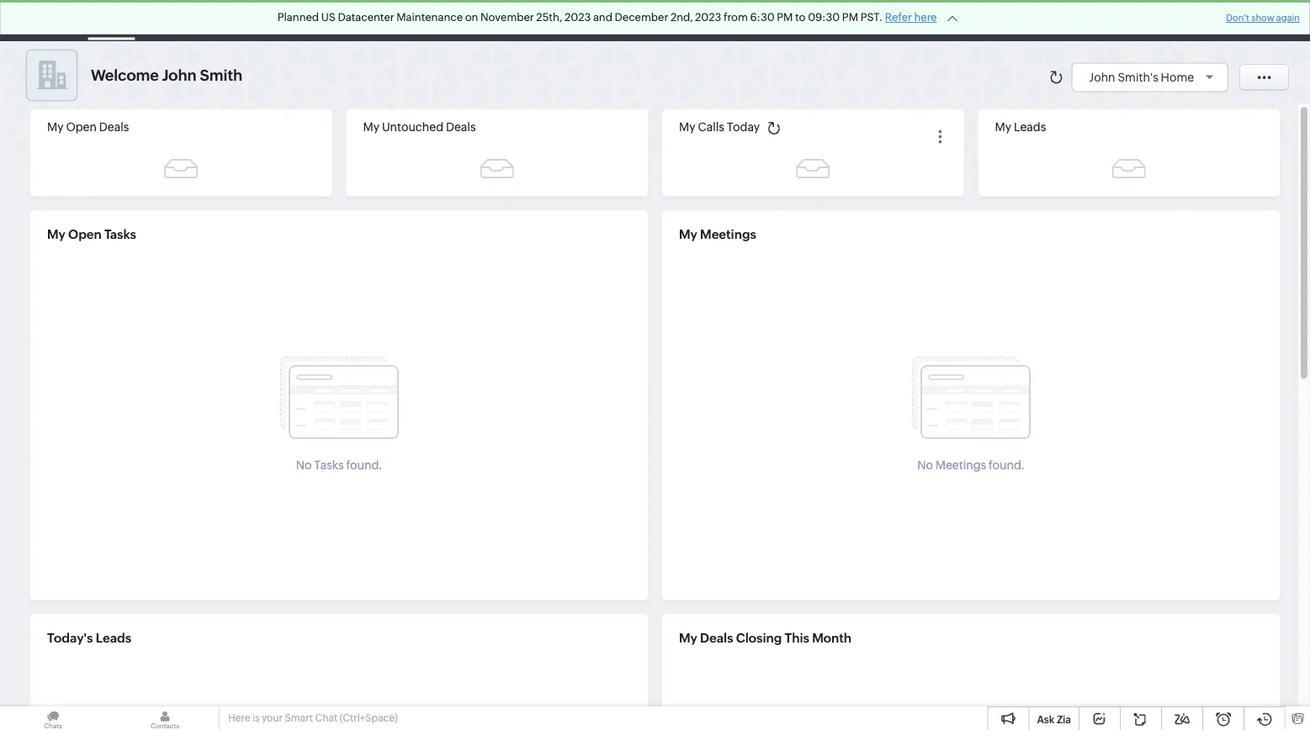 Task type: describe. For each thing, give the bounding box(es) containing it.
deals link
[[357, 0, 414, 41]]

here is your smart chat (ctrl+space)
[[228, 713, 398, 724]]

services
[[685, 14, 732, 27]]

leads for today's leads
[[96, 631, 131, 646]]

accounts link
[[278, 0, 357, 41]]

deals right untouched
[[446, 120, 476, 134]]

upgrade
[[927, 21, 975, 32]]

here
[[228, 713, 250, 724]]

my for my open deals
[[47, 120, 64, 134]]

welcome
[[91, 67, 159, 84]]

1 vertical spatial tasks
[[104, 227, 136, 242]]

my open tasks
[[47, 227, 136, 242]]

my for my untouched deals
[[363, 120, 380, 134]]

on
[[465, 11, 478, 24]]

25th,
[[536, 11, 562, 24]]

here
[[914, 11, 937, 24]]

open for tasks
[[68, 227, 102, 242]]

6:30
[[750, 11, 775, 24]]

no for my open tasks
[[296, 459, 312, 472]]

no for my meetings
[[917, 459, 933, 472]]

john smith's home
[[1089, 70, 1194, 84]]

don't
[[1226, 13, 1250, 23]]

smart
[[285, 713, 313, 724]]

pst.
[[861, 11, 883, 24]]

found. for my open tasks
[[346, 459, 382, 472]]

planned us datacenter maintenance on november 25th, 2023 and december 2nd, 2023 from 6:30 pm to 09:30 pm pst. refer here
[[277, 11, 937, 24]]

november
[[481, 11, 534, 24]]

no meetings found.
[[917, 459, 1025, 472]]

09:30
[[808, 11, 840, 24]]

enterprise-trial upgrade
[[913, 8, 990, 32]]

search element
[[1055, 0, 1090, 41]]

to
[[795, 11, 806, 24]]

your
[[262, 713, 283, 724]]

is
[[252, 713, 260, 724]]

my for my calls today
[[679, 120, 696, 134]]

month
[[812, 631, 852, 646]]

meetings for no meetings found.
[[935, 459, 986, 472]]

welcome john smith
[[91, 67, 242, 84]]

(ctrl+space)
[[340, 713, 398, 724]]

my for my deals closing this month
[[679, 631, 697, 646]]

services link
[[672, 0, 745, 41]]

calls link
[[548, 0, 602, 41]]

reports
[[615, 14, 658, 27]]

john smith's home link
[[1089, 70, 1219, 84]]

no tasks found.
[[296, 459, 382, 472]]

create menu element
[[1014, 0, 1055, 41]]

home
[[1161, 70, 1194, 84]]

refer
[[885, 11, 912, 24]]

meetings link
[[471, 0, 548, 41]]

my for my open tasks
[[47, 227, 65, 242]]

1 pm from the left
[[777, 11, 793, 24]]

maintenance
[[397, 11, 463, 24]]

profile element
[[1224, 0, 1271, 41]]

my for my leads
[[995, 120, 1011, 134]]

deals down welcome on the top left of the page
[[99, 120, 129, 134]]

today's leads
[[47, 631, 131, 646]]

my untouched deals
[[363, 120, 476, 134]]

1 vertical spatial calls
[[698, 120, 724, 134]]

and
[[593, 11, 613, 24]]

today
[[727, 120, 760, 134]]

open for deals
[[66, 120, 97, 134]]

trial
[[968, 8, 990, 21]]

2 vertical spatial tasks
[[314, 459, 344, 472]]



Task type: vqa. For each thing, say whether or not it's contained in the screenshot.
Leads associated with Today's Leads
yes



Task type: locate. For each thing, give the bounding box(es) containing it.
2023
[[565, 11, 591, 24], [695, 11, 721, 24]]

december
[[615, 11, 668, 24]]

no
[[296, 459, 312, 472], [917, 459, 933, 472]]

chats image
[[0, 707, 106, 730]]

deals left closing
[[700, 631, 733, 646]]

ask zia
[[1037, 714, 1071, 725]]

tasks
[[427, 14, 457, 27], [104, 227, 136, 242], [314, 459, 344, 472]]

2 2023 from the left
[[695, 11, 721, 24]]

2023 right 2nd,
[[695, 11, 721, 24]]

2 horizontal spatial meetings
[[935, 459, 986, 472]]

my
[[47, 120, 64, 134], [363, 120, 380, 134], [679, 120, 696, 134], [995, 120, 1011, 134], [47, 227, 65, 242], [679, 227, 697, 242], [679, 631, 697, 646]]

my deals closing this month
[[679, 631, 852, 646]]

0 vertical spatial open
[[66, 120, 97, 134]]

0 horizontal spatial tasks
[[104, 227, 136, 242]]

found.
[[346, 459, 382, 472], [989, 459, 1025, 472]]

zia
[[1057, 714, 1071, 725]]

2 no from the left
[[917, 459, 933, 472]]

planned
[[277, 11, 319, 24]]

2 vertical spatial meetings
[[935, 459, 986, 472]]

search image
[[1065, 13, 1080, 28]]

don't show again link
[[1226, 13, 1300, 23]]

us
[[321, 11, 336, 24]]

reports link
[[602, 0, 672, 41]]

2 horizontal spatial tasks
[[427, 14, 457, 27]]

1 2023 from the left
[[565, 11, 591, 24]]

0 horizontal spatial no
[[296, 459, 312, 472]]

ask
[[1037, 714, 1055, 725]]

found. for my meetings
[[989, 459, 1025, 472]]

1 horizontal spatial 2023
[[695, 11, 721, 24]]

untouched
[[382, 120, 444, 134]]

pm left to
[[777, 11, 793, 24]]

1 horizontal spatial no
[[917, 459, 933, 472]]

meetings
[[484, 14, 535, 27], [700, 227, 756, 242], [935, 459, 986, 472]]

signals image
[[1100, 13, 1112, 28]]

deals
[[371, 14, 400, 27], [99, 120, 129, 134], [446, 120, 476, 134], [700, 631, 733, 646]]

john left "smith's"
[[1089, 70, 1115, 84]]

1 horizontal spatial calls
[[698, 120, 724, 134]]

1 horizontal spatial john
[[1089, 70, 1115, 84]]

pm
[[777, 11, 793, 24], [842, 11, 858, 24]]

contacts image
[[112, 707, 218, 730]]

chat
[[315, 713, 338, 724]]

1 horizontal spatial found.
[[989, 459, 1025, 472]]

today's
[[47, 631, 93, 646]]

1 vertical spatial meetings
[[700, 227, 756, 242]]

1 horizontal spatial tasks
[[314, 459, 344, 472]]

don't show again
[[1226, 13, 1300, 23]]

calls left the and
[[562, 14, 588, 27]]

projects link
[[745, 0, 816, 41]]

my open deals
[[47, 120, 129, 134]]

0 horizontal spatial calls
[[562, 14, 588, 27]]

2 found. from the left
[[989, 459, 1025, 472]]

open
[[66, 120, 97, 134], [68, 227, 102, 242]]

1 horizontal spatial meetings
[[700, 227, 756, 242]]

leads for my leads
[[1014, 120, 1046, 134]]

1 no from the left
[[296, 459, 312, 472]]

2nd,
[[671, 11, 693, 24]]

enterprise-
[[913, 8, 968, 21]]

calls left today
[[698, 120, 724, 134]]

0 vertical spatial meetings
[[484, 14, 535, 27]]

signals element
[[1090, 0, 1122, 41]]

show
[[1251, 13, 1274, 23]]

my for my meetings
[[679, 227, 697, 242]]

0 vertical spatial calls
[[562, 14, 588, 27]]

refer here link
[[885, 11, 937, 24]]

0 vertical spatial tasks
[[427, 14, 457, 27]]

from
[[724, 11, 748, 24]]

0 horizontal spatial meetings
[[484, 14, 535, 27]]

meetings for my meetings
[[700, 227, 756, 242]]

1 vertical spatial open
[[68, 227, 102, 242]]

datacenter
[[338, 11, 394, 24]]

john left the smith
[[162, 67, 197, 84]]

deals left tasks link
[[371, 14, 400, 27]]

profile image
[[1234, 7, 1261, 34]]

accounts
[[291, 14, 344, 27]]

1 vertical spatial leads
[[96, 631, 131, 646]]

projects
[[759, 14, 803, 27]]

smith
[[200, 67, 242, 84]]

smith's
[[1118, 70, 1159, 84]]

0 horizontal spatial john
[[162, 67, 197, 84]]

leads
[[1014, 120, 1046, 134], [96, 631, 131, 646]]

2023 left the and
[[565, 11, 591, 24]]

john
[[162, 67, 197, 84], [1089, 70, 1115, 84]]

2 pm from the left
[[842, 11, 858, 24]]

0 horizontal spatial pm
[[777, 11, 793, 24]]

my meetings
[[679, 227, 756, 242]]

0 horizontal spatial leads
[[96, 631, 131, 646]]

create menu image
[[1024, 11, 1045, 31]]

0 horizontal spatial 2023
[[565, 11, 591, 24]]

this
[[785, 631, 809, 646]]

my calls today
[[679, 120, 760, 134]]

tasks link
[[414, 0, 471, 41]]

0 vertical spatial leads
[[1014, 120, 1046, 134]]

1 horizontal spatial pm
[[842, 11, 858, 24]]

1 horizontal spatial leads
[[1014, 120, 1046, 134]]

again
[[1276, 13, 1300, 23]]

1 found. from the left
[[346, 459, 382, 472]]

closing
[[736, 631, 782, 646]]

pm left 'pst.'
[[842, 11, 858, 24]]

marketplace element
[[1156, 0, 1191, 41]]

0 horizontal spatial found.
[[346, 459, 382, 472]]

my leads
[[995, 120, 1046, 134]]

calls
[[562, 14, 588, 27], [698, 120, 724, 134]]



